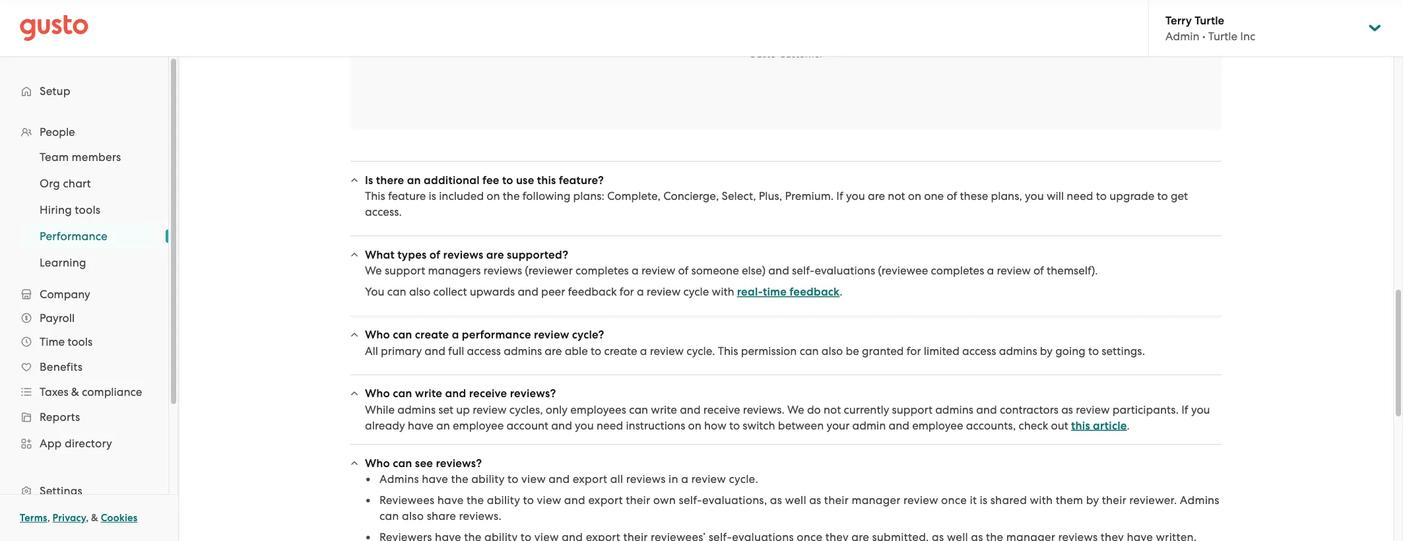 Task type: vqa. For each thing, say whether or not it's contained in the screenshot.
rightmost &
yes



Task type: locate. For each thing, give the bounding box(es) containing it.
1 horizontal spatial reviews.
[[743, 403, 785, 417]]

0 horizontal spatial receive
[[469, 387, 507, 401]]

0 horizontal spatial access
[[467, 345, 501, 358]]

reviews up managers
[[443, 248, 483, 262]]

this inside this feature is included on the following plans: complete, concierge, select, plus, premium. if you are not on one of these plans, you will need to upgrade to get access.
[[365, 190, 385, 203]]

review up this article link
[[1076, 403, 1110, 417]]

review left someone
[[642, 264, 676, 278]]

review up the able
[[534, 328, 569, 342]]

inc
[[1241, 30, 1256, 43]]

0 horizontal spatial for
[[620, 286, 634, 299]]

0 horizontal spatial if
[[837, 190, 844, 203]]

& inside dropdown button
[[71, 386, 79, 399]]

1 vertical spatial also
[[822, 345, 843, 358]]

you
[[365, 286, 384, 299]]

, down settings link
[[86, 512, 89, 524]]

. inside this article .
[[1127, 419, 1130, 432]]

1 horizontal spatial admins
[[1180, 494, 1220, 507]]

to right going
[[1089, 345, 1099, 358]]

1 horizontal spatial ,
[[86, 512, 89, 524]]

receive inside while admins set up review cycles, only employees can write and receive reviews. we do not currently support admins and contractors as review participants. if you already have an employee account and you need instructions on how to switch between your admin and employee accounts, check out
[[704, 403, 740, 417]]

reviews. inside while admins set up review cycles, only employees can write and receive reviews. we do not currently support admins and contractors as review participants. if you already have an employee account and you need instructions on how to switch between your admin and employee accounts, check out
[[743, 403, 785, 417]]

time tools button
[[13, 330, 155, 354]]

if right participants. on the right bottom
[[1182, 403, 1189, 417]]

access down who can create a performance review cycle? on the bottom left of the page
[[467, 345, 501, 358]]

peer
[[541, 286, 565, 299]]

1 horizontal spatial on
[[688, 419, 702, 432]]

2 access from the left
[[963, 345, 996, 358]]

self-
[[792, 264, 815, 278], [679, 494, 702, 507]]

0 vertical spatial export
[[573, 473, 607, 486]]

their left the manager
[[824, 494, 849, 507]]

admins have the ability to view and export all reviews in a review cycle.
[[380, 473, 758, 486]]

reviews? right see
[[436, 457, 482, 470]]

1 horizontal spatial cycle.
[[729, 473, 758, 486]]

ability
[[471, 473, 505, 486], [487, 494, 520, 507]]

admins inside the reviewees have the ability to view and export their own self-evaluations, as well as their manager review once it is shared with them by their reviewer. admins can also share reviews.
[[1180, 494, 1220, 507]]

tools down org chart link at the left of page
[[75, 203, 101, 217]]

also left collect at the left of the page
[[409, 286, 431, 299]]

1 horizontal spatial for
[[907, 345, 921, 358]]

1 feedback from the left
[[568, 286, 617, 299]]

1 vertical spatial by
[[1086, 494, 1099, 507]]

1 horizontal spatial are
[[545, 345, 562, 358]]

instructions
[[626, 419, 685, 432]]

with left "them" at the bottom right of page
[[1030, 494, 1053, 507]]

we down what
[[365, 264, 382, 278]]

0 vertical spatial tools
[[75, 203, 101, 217]]

0 horizontal spatial write
[[415, 387, 442, 401]]

the inside this feature is included on the following plans: complete, concierge, select, plus, premium. if you are not on one of these plans, you will need to upgrade to get access.
[[503, 190, 520, 203]]

app
[[40, 437, 62, 450]]

1 horizontal spatial need
[[1067, 190, 1094, 203]]

this article link
[[1071, 419, 1127, 433]]

what types of reviews are supported?
[[365, 248, 569, 262]]

1 vertical spatial reviews.
[[459, 510, 502, 523]]

not
[[888, 190, 905, 203], [824, 403, 841, 417]]

who can write and receive reviews?
[[365, 387, 556, 401]]

have up share
[[438, 494, 464, 507]]

1 horizontal spatial access
[[963, 345, 996, 358]]

once
[[941, 494, 967, 507]]

ability for reviewees
[[487, 494, 520, 507]]

. down participants. on the right bottom
[[1127, 419, 1130, 432]]

1 vertical spatial the
[[451, 473, 469, 486]]

0 horizontal spatial are
[[486, 248, 504, 262]]

0 vertical spatial are
[[868, 190, 885, 203]]

1 vertical spatial view
[[537, 494, 561, 507]]

we support managers reviews (reviewer completes a review of someone else) and self-evaluations (reviewee completes a review of themself).
[[365, 264, 1098, 278]]

have inside while admins set up review cycles, only employees can write and receive reviews. we do not currently support admins and contractors as review participants. if you already have an employee account and you need instructions on how to switch between your admin and employee accounts, check out
[[408, 419, 434, 432]]

1 vertical spatial this
[[1071, 419, 1090, 433]]

view inside the reviewees have the ability to view and export their own self-evaluations, as well as their manager review once it is shared with them by their reviewer. admins can also share reviews.
[[537, 494, 561, 507]]

their left own
[[626, 494, 650, 507]]

0 horizontal spatial this
[[365, 190, 385, 203]]

all
[[610, 473, 623, 486]]

it
[[970, 494, 977, 507]]

1 vertical spatial for
[[907, 345, 921, 358]]

who down already
[[365, 457, 390, 470]]

support
[[385, 264, 425, 278], [892, 403, 933, 417]]

list containing admins have the ability to view and export all reviews in a review cycle.
[[365, 472, 1222, 541]]

1 vertical spatial is
[[980, 494, 988, 507]]

0 vertical spatial admins
[[380, 473, 419, 486]]

on left one
[[908, 190, 922, 203]]

1 vertical spatial are
[[486, 248, 504, 262]]

2 vertical spatial reviews
[[626, 473, 666, 486]]

setup link
[[13, 79, 155, 103]]

export down all
[[588, 494, 623, 507]]

& right taxes
[[71, 386, 79, 399]]

this right out
[[1071, 419, 1090, 433]]

not left one
[[888, 190, 905, 203]]

1 who from the top
[[365, 328, 390, 342]]

. down evaluations
[[840, 286, 843, 299]]

by left going
[[1040, 345, 1053, 358]]

are left the able
[[545, 345, 562, 358]]

as left well
[[770, 494, 782, 507]]

and
[[769, 264, 789, 278], [518, 286, 539, 299], [425, 345, 445, 358], [445, 387, 466, 401], [680, 403, 701, 417], [976, 403, 997, 417], [551, 419, 572, 432], [889, 419, 910, 432], [549, 473, 570, 486], [564, 494, 586, 507]]

and up the up
[[445, 387, 466, 401]]

as
[[1062, 403, 1073, 417], [770, 494, 782, 507], [809, 494, 822, 507]]

the for reviewees
[[467, 494, 484, 507]]

self- up real-time feedback link
[[792, 264, 815, 278]]

to down the account
[[508, 473, 519, 486]]

review inside 'you can also collect upwards and peer feedback for a review cycle with real-time feedback .'
[[647, 286, 681, 299]]

reviews up upwards
[[484, 264, 522, 278]]

0 horizontal spatial this
[[537, 174, 556, 187]]

view down admins have the ability to view and export all reviews in a review cycle. on the bottom of page
[[537, 494, 561, 507]]

create up the full
[[415, 328, 449, 342]]

payroll
[[40, 312, 75, 325]]

2 horizontal spatial on
[[908, 190, 922, 203]]

2 vertical spatial the
[[467, 494, 484, 507]]

have for reviewees
[[438, 494, 464, 507]]

by right "them" at the bottom right of page
[[1086, 494, 1099, 507]]

to left upgrade on the right top
[[1096, 190, 1107, 203]]

0 horizontal spatial .
[[840, 286, 843, 299]]

1 horizontal spatial not
[[888, 190, 905, 203]]

to
[[502, 174, 513, 187], [1096, 190, 1107, 203], [1158, 190, 1168, 203], [591, 345, 602, 358], [1089, 345, 1099, 358], [729, 419, 740, 432], [508, 473, 519, 486], [523, 494, 534, 507]]

the inside the reviewees have the ability to view and export their own self-evaluations, as well as their manager review once it is shared with them by their reviewer. admins can also share reviews.
[[467, 494, 484, 507]]

who up while
[[365, 387, 390, 401]]

support down types
[[385, 264, 425, 278]]

who up all at the left of page
[[365, 328, 390, 342]]

feedback
[[568, 286, 617, 299], [790, 286, 840, 299]]

your
[[827, 419, 850, 432]]

is
[[429, 190, 436, 203], [980, 494, 988, 507]]

settings.
[[1102, 345, 1145, 358]]

1 vertical spatial support
[[892, 403, 933, 417]]

the for admins
[[451, 473, 469, 486]]

premium.
[[785, 190, 834, 203]]

0 vertical spatial not
[[888, 190, 905, 203]]

to down cycle?
[[591, 345, 602, 358]]

1 horizontal spatial receive
[[704, 403, 740, 417]]

account
[[507, 419, 549, 432]]

is right it
[[980, 494, 988, 507]]

need
[[1067, 190, 1094, 203], [597, 419, 623, 432]]

can right permission
[[800, 345, 819, 358]]

is inside this feature is included on the following plans: complete, concierge, select, plus, premium. if you are not on one of these plans, you will need to upgrade to get access.
[[429, 190, 436, 203]]

1 vertical spatial need
[[597, 419, 623, 432]]

between
[[778, 419, 824, 432]]

tools inside dropdown button
[[68, 335, 93, 349]]

able
[[565, 345, 588, 358]]

1 vertical spatial receive
[[704, 403, 740, 417]]

1 access from the left
[[467, 345, 501, 358]]

complete,
[[607, 190, 661, 203]]

need right will
[[1067, 190, 1094, 203]]

1 horizontal spatial with
[[1030, 494, 1053, 507]]

to right how
[[729, 419, 740, 432]]

ability inside the reviewees have the ability to view and export their own self-evaluations, as well as their manager review once it is shared with them by their reviewer. admins can also share reviews.
[[487, 494, 520, 507]]

employee left accounts,
[[912, 419, 964, 432]]

admins right reviewer. at the bottom right of page
[[1180, 494, 1220, 507]]

and left the full
[[425, 345, 445, 358]]

0 vertical spatial support
[[385, 264, 425, 278]]

1 vertical spatial who
[[365, 387, 390, 401]]

0 vertical spatial the
[[503, 190, 520, 203]]

have right already
[[408, 419, 434, 432]]

and left all
[[549, 473, 570, 486]]

0 vertical spatial &
[[71, 386, 79, 399]]

have
[[408, 419, 434, 432], [422, 473, 448, 486], [438, 494, 464, 507]]

review inside the reviewees have the ability to view and export their own self-evaluations, as well as their manager review once it is shared with them by their reviewer. admins can also share reviews.
[[904, 494, 938, 507]]

0 horizontal spatial we
[[365, 264, 382, 278]]

reviews. up switch
[[743, 403, 785, 417]]

cycle. inside list
[[729, 473, 758, 486]]

0 vertical spatial reviews.
[[743, 403, 785, 417]]

1 vertical spatial write
[[651, 403, 677, 417]]

completes up 'you can also collect upwards and peer feedback for a review cycle with real-time feedback .'
[[576, 264, 629, 278]]

this up following
[[537, 174, 556, 187]]

is there an additional fee to use this feature?
[[365, 174, 604, 187]]

0 vertical spatial need
[[1067, 190, 1094, 203]]

export left all
[[573, 473, 607, 486]]

to inside while admins set up review cycles, only employees can write and receive reviews. we do not currently support admins and contractors as review participants. if you already have an employee account and you need instructions on how to switch between your admin and employee accounts, check out
[[729, 419, 740, 432]]

& left cookies
[[91, 512, 98, 524]]

3 their from the left
[[1102, 494, 1127, 507]]

1 vertical spatial reviews
[[484, 264, 522, 278]]

a inside list
[[681, 473, 689, 486]]

we
[[365, 264, 382, 278], [788, 403, 804, 417]]

we up 'between'
[[788, 403, 804, 417]]

have inside the reviewees have the ability to view and export their own self-evaluations, as well as their manager review once it is shared with them by their reviewer. admins can also share reviews.
[[438, 494, 464, 507]]

2 employee from the left
[[912, 419, 964, 432]]

settings
[[40, 485, 82, 498]]

manager
[[852, 494, 901, 507]]

not inside this feature is included on the following plans: complete, concierge, select, plus, premium. if you are not on one of these plans, you will need to upgrade to get access.
[[888, 190, 905, 203]]

0 horizontal spatial ,
[[47, 512, 50, 524]]

hiring tools link
[[24, 198, 155, 222]]

0 horizontal spatial their
[[626, 494, 650, 507]]

can up instructions
[[629, 403, 648, 417]]

admin
[[853, 419, 886, 432]]

reviews. right share
[[459, 510, 502, 523]]

with
[[712, 286, 734, 299], [1030, 494, 1053, 507]]

2 who from the top
[[365, 387, 390, 401]]

create
[[415, 328, 449, 342], [604, 345, 637, 358]]

1 horizontal spatial create
[[604, 345, 637, 358]]

who can create a performance review cycle?
[[365, 328, 604, 342]]

not up "your" at bottom right
[[824, 403, 841, 417]]

and inside 'you can also collect upwards and peer feedback for a review cycle with real-time feedback .'
[[518, 286, 539, 299]]

access.
[[365, 206, 402, 219]]

to down admins have the ability to view and export all reviews in a review cycle. on the bottom of page
[[523, 494, 534, 507]]

this left permission
[[718, 345, 738, 358]]

3 who from the top
[[365, 457, 390, 470]]

1 vertical spatial we
[[788, 403, 804, 417]]

of right one
[[947, 190, 957, 203]]

review left once at the right bottom of the page
[[904, 494, 938, 507]]

0 vertical spatial create
[[415, 328, 449, 342]]

employees
[[570, 403, 626, 417]]

1 vertical spatial not
[[824, 403, 841, 417]]

1 horizontal spatial if
[[1182, 403, 1189, 417]]

0 vertical spatial have
[[408, 419, 434, 432]]

home image
[[20, 15, 88, 41]]

1 horizontal spatial &
[[91, 512, 98, 524]]

create down cycle?
[[604, 345, 637, 358]]

reviewer.
[[1130, 494, 1177, 507]]

1 vertical spatial if
[[1182, 403, 1189, 417]]

and inside the reviewees have the ability to view and export their own self-evaluations, as well as their manager review once it is shared with them by their reviewer. admins can also share reviews.
[[564, 494, 586, 507]]

concierge,
[[664, 190, 719, 203]]

need inside while admins set up review cycles, only employees can write and receive reviews. we do not currently support admins and contractors as review participants. if you already have an employee account and you need instructions on how to switch between your admin and employee accounts, check out
[[597, 419, 623, 432]]

turtle
[[1195, 13, 1225, 27], [1209, 30, 1238, 43]]

0 vertical spatial self-
[[792, 264, 815, 278]]

export
[[573, 473, 607, 486], [588, 494, 623, 507]]

admins left going
[[999, 345, 1037, 358]]

1 vertical spatial ability
[[487, 494, 520, 507]]

themself).
[[1047, 264, 1098, 278]]

reviewees have the ability to view and export their own self-evaluations, as well as their manager review once it is shared with them by their reviewer. admins can also share reviews.
[[380, 494, 1220, 523]]

1 vertical spatial this
[[718, 345, 738, 358]]

to left get
[[1158, 190, 1168, 203]]

all primary and full access admins are able to create a review cycle. this permission can also be granted for limited access admins by going to settings.
[[365, 345, 1145, 358]]

view down the account
[[522, 473, 546, 486]]

this down 'is' on the top left
[[365, 190, 385, 203]]

1 vertical spatial self-
[[679, 494, 702, 507]]

tools down payroll dropdown button at bottom left
[[68, 335, 93, 349]]

0 vertical spatial if
[[837, 190, 844, 203]]

1 vertical spatial turtle
[[1209, 30, 1238, 43]]

with down someone
[[712, 286, 734, 299]]

0 horizontal spatial reviews.
[[459, 510, 502, 523]]

limited
[[924, 345, 960, 358]]

1 horizontal spatial this
[[718, 345, 738, 358]]

receive
[[469, 387, 507, 401], [704, 403, 740, 417]]

0 horizontal spatial create
[[415, 328, 449, 342]]

need inside this feature is included on the following plans: complete, concierge, select, plus, premium. if you are not on one of these plans, you will need to upgrade to get access.
[[1067, 190, 1094, 203]]

, left privacy
[[47, 512, 50, 524]]

and down admins have the ability to view and export all reviews in a review cycle. on the bottom of page
[[564, 494, 586, 507]]

of
[[947, 190, 957, 203], [430, 248, 441, 262], [678, 264, 689, 278], [1034, 264, 1044, 278]]

collect
[[433, 286, 467, 299]]

an
[[407, 174, 421, 187], [436, 419, 450, 432]]

completes right (reviewee
[[931, 264, 984, 278]]

who
[[365, 328, 390, 342], [365, 387, 390, 401], [365, 457, 390, 470]]

2 their from the left
[[824, 494, 849, 507]]

in
[[669, 473, 678, 486]]

2 vertical spatial have
[[438, 494, 464, 507]]

1 vertical spatial with
[[1030, 494, 1053, 507]]

you down employees
[[575, 419, 594, 432]]

2 vertical spatial who
[[365, 457, 390, 470]]

0 vertical spatial this
[[537, 174, 556, 187]]

terms
[[20, 512, 47, 524]]

see
[[415, 457, 433, 470]]

evaluations
[[815, 264, 875, 278]]

0 horizontal spatial completes
[[576, 264, 629, 278]]

1 horizontal spatial feedback
[[790, 286, 840, 299]]

1 horizontal spatial employee
[[912, 419, 964, 432]]

who for who can write and receive reviews?
[[365, 387, 390, 401]]

2 horizontal spatial as
[[1062, 403, 1073, 417]]

only
[[546, 403, 568, 417]]

view for all
[[522, 473, 546, 486]]

export inside the reviewees have the ability to view and export their own self-evaluations, as well as their manager review once it is shared with them by their reviewer. admins can also share reviews.
[[588, 494, 623, 507]]

reviews left the in
[[626, 473, 666, 486]]

1 horizontal spatial by
[[1086, 494, 1099, 507]]

0 vertical spatial this
[[365, 190, 385, 203]]

write inside while admins set up review cycles, only employees can write and receive reviews. we do not currently support admins and contractors as review participants. if you already have an employee account and you need instructions on how to switch between your admin and employee accounts, check out
[[651, 403, 677, 417]]

0 vertical spatial .
[[840, 286, 843, 299]]

admin
[[1166, 30, 1200, 43]]

have for admins
[[422, 473, 448, 486]]

1 vertical spatial .
[[1127, 419, 1130, 432]]

are up upwards
[[486, 248, 504, 262]]

also inside the reviewees have the ability to view and export their own self-evaluations, as well as their manager review once it is shared with them by their reviewer. admins can also share reviews.
[[402, 510, 424, 523]]

0 vertical spatial reviews
[[443, 248, 483, 262]]

export for their
[[588, 494, 623, 507]]

an down set
[[436, 419, 450, 432]]

an up feature in the left top of the page
[[407, 174, 421, 187]]

primary
[[381, 345, 422, 358]]

0 vertical spatial reviews?
[[510, 387, 556, 401]]

else)
[[742, 264, 766, 278]]

reviews for are
[[443, 248, 483, 262]]

can down reviewees
[[380, 510, 399, 523]]

shared
[[991, 494, 1027, 507]]

0 vertical spatial turtle
[[1195, 13, 1225, 27]]

on left how
[[688, 419, 702, 432]]

gusto customer
[[749, 49, 824, 60]]

1 horizontal spatial completes
[[931, 264, 984, 278]]

0 horizontal spatial with
[[712, 286, 734, 299]]

and left peer
[[518, 286, 539, 299]]

reviews inside list
[[626, 473, 666, 486]]

plans,
[[991, 190, 1022, 203]]

list
[[0, 120, 168, 541], [0, 144, 168, 276], [365, 472, 1222, 541]]

0 horizontal spatial &
[[71, 386, 79, 399]]

can right you
[[387, 286, 406, 299]]

1 completes from the left
[[576, 264, 629, 278]]

1 vertical spatial tools
[[68, 335, 93, 349]]

have down see
[[422, 473, 448, 486]]

receive up the up
[[469, 387, 507, 401]]

all
[[365, 345, 378, 358]]

0 horizontal spatial feedback
[[568, 286, 617, 299]]

0 vertical spatial we
[[365, 264, 382, 278]]

1 horizontal spatial an
[[436, 419, 450, 432]]

2 feedback from the left
[[790, 286, 840, 299]]

of inside this feature is included on the following plans: complete, concierge, select, plus, premium. if you are not on one of these plans, you will need to upgrade to get access.
[[947, 190, 957, 203]]

cycle. up evaluations,
[[729, 473, 758, 486]]

setup
[[40, 84, 70, 98]]

who for who can create a performance review cycle?
[[365, 328, 390, 342]]

review left cycle
[[647, 286, 681, 299]]

(reviewee
[[878, 264, 928, 278]]

0 vertical spatial also
[[409, 286, 431, 299]]

1 horizontal spatial their
[[824, 494, 849, 507]]



Task type: describe. For each thing, give the bounding box(es) containing it.
gusto
[[749, 49, 776, 60]]

0 horizontal spatial on
[[487, 190, 500, 203]]

real-time feedback link
[[737, 286, 840, 299]]

is inside the reviewees have the ability to view and export their own self-evaluations, as well as their manager review once it is shared with them by their reviewer. admins can also share reviews.
[[980, 494, 988, 507]]

included
[[439, 190, 484, 203]]

1 horizontal spatial as
[[809, 494, 822, 507]]

these
[[960, 190, 988, 203]]

compliance
[[82, 386, 142, 399]]

terry turtle admin • turtle inc
[[1166, 13, 1256, 43]]

granted
[[862, 345, 904, 358]]

are inside this feature is included on the following plans: complete, concierge, select, plus, premium. if you are not on one of these plans, you will need to upgrade to get access.
[[868, 190, 885, 203]]

you can also collect upwards and peer feedback for a review cycle with real-time feedback .
[[365, 286, 843, 299]]

1 vertical spatial create
[[604, 345, 637, 358]]

reports link
[[13, 405, 155, 429]]

terms , privacy , & cookies
[[20, 512, 137, 524]]

can left see
[[393, 457, 412, 470]]

privacy
[[53, 512, 86, 524]]

we inside while admins set up review cycles, only employees can write and receive reviews. we do not currently support admins and contractors as review participants. if you already have an employee account and you need instructions on how to switch between your admin and employee accounts, check out
[[788, 403, 804, 417]]

by inside the reviewees have the ability to view and export their own self-evaluations, as well as their manager review once it is shared with them by their reviewer. admins can also share reviews.
[[1086, 494, 1099, 507]]

there
[[376, 174, 404, 187]]

of right types
[[430, 248, 441, 262]]

terry
[[1166, 13, 1192, 27]]

reviews for (reviewer
[[484, 264, 522, 278]]

upwards
[[470, 286, 515, 299]]

export for all
[[573, 473, 607, 486]]

0 horizontal spatial support
[[385, 264, 425, 278]]

out
[[1051, 419, 1069, 432]]

check
[[1019, 419, 1049, 432]]

can inside while admins set up review cycles, only employees can write and receive reviews. we do not currently support admins and contractors as review participants. if you already have an employee account and you need instructions on how to switch between your admin and employee accounts, check out
[[629, 403, 648, 417]]

team
[[40, 151, 69, 164]]

view for their
[[537, 494, 561, 507]]

permission
[[741, 345, 797, 358]]

an inside while admins set up review cycles, only employees can write and receive reviews. we do not currently support admins and contractors as review participants. if you already have an employee account and you need instructions on how to switch between your admin and employee accounts, check out
[[436, 419, 450, 432]]

on inside while admins set up review cycles, only employees can write and receive reviews. we do not currently support admins and contractors as review participants. if you already have an employee account and you need instructions on how to switch between your admin and employee accounts, check out
[[688, 419, 702, 432]]

if inside while admins set up review cycles, only employees can write and receive reviews. we do not currently support admins and contractors as review participants. if you already have an employee account and you need instructions on how to switch between your admin and employee accounts, check out
[[1182, 403, 1189, 417]]

cookies button
[[101, 510, 137, 526]]

admins up accounts,
[[935, 403, 974, 417]]

full
[[448, 345, 464, 358]]

1 horizontal spatial self-
[[792, 264, 815, 278]]

use
[[516, 174, 534, 187]]

if inside this feature is included on the following plans: complete, concierge, select, plus, premium. if you are not on one of these plans, you will need to upgrade to get access.
[[837, 190, 844, 203]]

this feature is included on the following plans: complete, concierge, select, plus, premium. if you are not on one of these plans, you will need to upgrade to get access.
[[365, 190, 1188, 219]]

taxes & compliance
[[40, 386, 142, 399]]

admins left set
[[398, 403, 436, 417]]

accounts,
[[966, 419, 1016, 432]]

hiring tools
[[40, 203, 101, 217]]

plans:
[[573, 190, 605, 203]]

cycle
[[684, 286, 709, 299]]

can inside the reviewees have the ability to view and export their own self-evaluations, as well as their manager review once it is shared with them by their reviewer. admins can also share reviews.
[[380, 510, 399, 523]]

ability for admins
[[471, 473, 505, 486]]

1 vertical spatial reviews?
[[436, 457, 482, 470]]

reviewees
[[380, 494, 435, 507]]

currently
[[844, 403, 889, 417]]

select,
[[722, 190, 756, 203]]

1 , from the left
[[47, 512, 50, 524]]

feedback inside 'you can also collect upwards and peer feedback for a review cycle with real-time feedback .'
[[568, 286, 617, 299]]

of left the themself).
[[1034, 264, 1044, 278]]

members
[[72, 151, 121, 164]]

real-
[[737, 286, 763, 299]]

can up primary
[[393, 328, 412, 342]]

also inside 'you can also collect upwards and peer feedback for a review cycle with real-time feedback .'
[[409, 286, 431, 299]]

admins down performance
[[504, 345, 542, 358]]

benefits link
[[13, 355, 155, 379]]

gusto navigation element
[[0, 57, 168, 541]]

support inside while admins set up review cycles, only employees can write and receive reviews. we do not currently support admins and contractors as review participants. if you already have an employee account and you need instructions on how to switch between your admin and employee accounts, check out
[[892, 403, 933, 417]]

performance link
[[24, 224, 155, 248]]

directory
[[65, 437, 112, 450]]

reviews. inside the reviewees have the ability to view and export their own self-evaluations, as well as their manager review once it is shared with them by their reviewer. admins can also share reviews.
[[459, 510, 502, 523]]

feature?
[[559, 174, 604, 187]]

company
[[40, 288, 90, 301]]

and right admin
[[889, 419, 910, 432]]

you left will
[[1025, 190, 1044, 203]]

what
[[365, 248, 395, 262]]

•
[[1203, 30, 1206, 43]]

2 vertical spatial are
[[545, 345, 562, 358]]

1 horizontal spatial this
[[1071, 419, 1090, 433]]

0 horizontal spatial admins
[[380, 473, 419, 486]]

benefits
[[40, 360, 83, 374]]

review down cycle
[[650, 345, 684, 358]]

reports
[[40, 411, 80, 424]]

2 , from the left
[[86, 512, 89, 524]]

is
[[365, 174, 373, 187]]

for inside 'you can also collect upwards and peer feedback for a review cycle with real-time feedback .'
[[620, 286, 634, 299]]

types
[[398, 248, 427, 262]]

and up accounts,
[[976, 403, 997, 417]]

and up time
[[769, 264, 789, 278]]

as inside while admins set up review cycles, only employees can write and receive reviews. we do not currently support admins and contractors as review participants. if you already have an employee account and you need instructions on how to switch between your admin and employee accounts, check out
[[1062, 403, 1073, 417]]

plus,
[[759, 190, 782, 203]]

app directory link
[[13, 432, 155, 455]]

with inside the reviewees have the ability to view and export their own self-evaluations, as well as their manager review once it is shared with them by their reviewer. admins can also share reviews.
[[1030, 494, 1053, 507]]

you right premium.
[[846, 190, 865, 203]]

taxes
[[40, 386, 68, 399]]

0 vertical spatial write
[[415, 387, 442, 401]]

0 horizontal spatial as
[[770, 494, 782, 507]]

you right participants. on the right bottom
[[1191, 403, 1210, 417]]

team members
[[40, 151, 121, 164]]

performance
[[462, 328, 531, 342]]

1 their from the left
[[626, 494, 650, 507]]

do
[[807, 403, 821, 417]]

tools for hiring tools
[[75, 203, 101, 217]]

1 employee from the left
[[453, 419, 504, 432]]

managers
[[428, 264, 481, 278]]

to inside the reviewees have the ability to view and export their own self-evaluations, as well as their manager review once it is shared with them by their reviewer. admins can also share reviews.
[[523, 494, 534, 507]]

. inside 'you can also collect upwards and peer feedback for a review cycle with real-time feedback .'
[[840, 286, 843, 299]]

up
[[456, 403, 470, 417]]

and up instructions
[[680, 403, 701, 417]]

org chart link
[[24, 172, 155, 195]]

can inside 'you can also collect upwards and peer feedback for a review cycle with real-time feedback .'
[[387, 286, 406, 299]]

who can see reviews?
[[365, 457, 482, 470]]

0 vertical spatial by
[[1040, 345, 1053, 358]]

review left the themself).
[[997, 264, 1031, 278]]

upgrade
[[1110, 190, 1155, 203]]

time tools
[[40, 335, 93, 349]]

company button
[[13, 283, 155, 306]]

going
[[1056, 345, 1086, 358]]

not inside while admins set up review cycles, only employees can write and receive reviews. we do not currently support admins and contractors as review participants. if you already have an employee account and you need instructions on how to switch between your admin and employee accounts, check out
[[824, 403, 841, 417]]

people
[[40, 125, 75, 139]]

to right fee
[[502, 174, 513, 187]]

cycles,
[[510, 403, 543, 417]]

review up evaluations,
[[691, 473, 726, 486]]

can up while
[[393, 387, 412, 401]]

settings link
[[13, 479, 155, 503]]

self- inside the reviewees have the ability to view and export their own self-evaluations, as well as their manager review once it is shared with them by their reviewer. admins can also share reviews.
[[679, 494, 702, 507]]

get
[[1171, 190, 1188, 203]]

well
[[785, 494, 807, 507]]

people button
[[13, 120, 155, 144]]

hiring
[[40, 203, 72, 217]]

time
[[763, 286, 787, 299]]

will
[[1047, 190, 1064, 203]]

2 completes from the left
[[931, 264, 984, 278]]

0 vertical spatial receive
[[469, 387, 507, 401]]

own
[[653, 494, 676, 507]]

learning link
[[24, 251, 155, 275]]

0 horizontal spatial cycle.
[[687, 345, 715, 358]]

while admins set up review cycles, only employees can write and receive reviews. we do not currently support admins and contractors as review participants. if you already have an employee account and you need instructions on how to switch between your admin and employee accounts, check out
[[365, 403, 1210, 432]]

org
[[40, 177, 60, 190]]

cycle?
[[572, 328, 604, 342]]

learning
[[40, 256, 86, 269]]

tools for time tools
[[68, 335, 93, 349]]

list containing people
[[0, 120, 168, 541]]

someone
[[692, 264, 739, 278]]

and down only
[[551, 419, 572, 432]]

review right the up
[[473, 403, 507, 417]]

0 vertical spatial an
[[407, 174, 421, 187]]

list containing team members
[[0, 144, 168, 276]]

of up cycle
[[678, 264, 689, 278]]

1 horizontal spatial reviews?
[[510, 387, 556, 401]]

taxes & compliance button
[[13, 380, 155, 404]]

who for who can see reviews?
[[365, 457, 390, 470]]

with inside 'you can also collect upwards and peer feedback for a review cycle with real-time feedback .'
[[712, 286, 734, 299]]

this article .
[[1071, 419, 1130, 433]]

a inside 'you can also collect upwards and peer feedback for a review cycle with real-time feedback .'
[[637, 286, 644, 299]]



